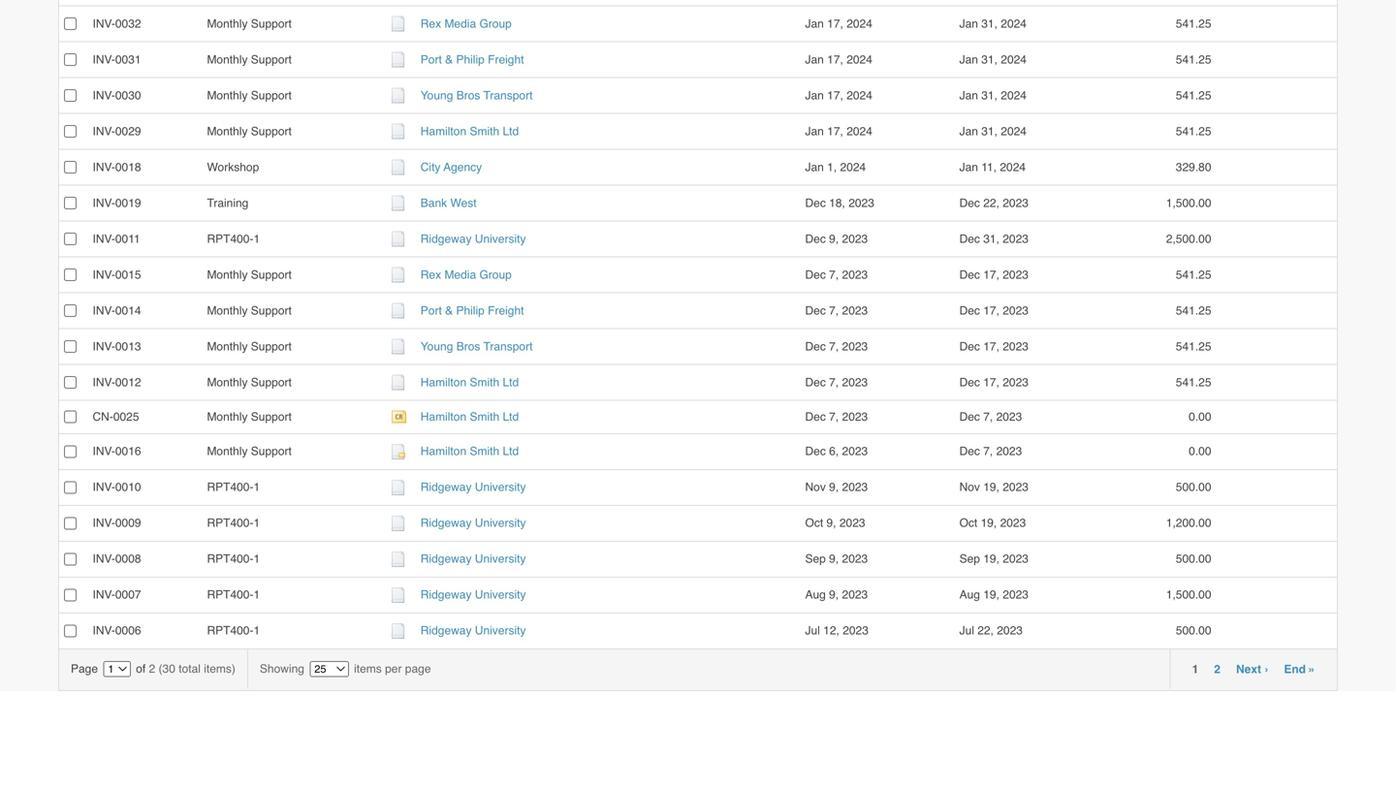Task type: locate. For each thing, give the bounding box(es) containing it.
0 horizontal spatial aug
[[805, 588, 826, 602]]

1 vertical spatial young
[[421, 340, 453, 353]]

1 vertical spatial &
[[445, 304, 453, 318]]

aug up jul 22, 2023
[[960, 588, 980, 602]]

1 hamilton from the top
[[421, 125, 467, 138]]

0 horizontal spatial sep
[[805, 552, 826, 566]]

ridgeway university link for dec 9, 2023
[[421, 232, 526, 246]]

hamilton smith ltd link
[[421, 125, 519, 138], [421, 376, 519, 389], [421, 410, 519, 424], [421, 445, 519, 458]]

0031
[[115, 53, 141, 66]]

hamilton
[[421, 125, 467, 138], [421, 376, 467, 389], [421, 410, 467, 424], [421, 445, 467, 458]]

jan 17, 2024
[[805, 17, 873, 31], [805, 53, 873, 66], [805, 89, 873, 102], [805, 125, 873, 138]]

oct
[[805, 517, 823, 530], [960, 517, 978, 530]]

7 monthly from the top
[[207, 340, 248, 353]]

inv-0013
[[93, 340, 141, 353]]

support for 0013
[[251, 340, 292, 353]]

ridgeway university link
[[421, 232, 526, 246], [421, 481, 526, 494], [421, 517, 526, 530], [421, 552, 526, 566], [421, 588, 526, 602], [421, 624, 526, 638]]

inv-
[[93, 17, 115, 31], [93, 53, 115, 66], [93, 89, 115, 102], [93, 125, 115, 138], [93, 160, 115, 174], [93, 196, 115, 210], [93, 232, 115, 246], [93, 268, 115, 282], [93, 304, 115, 318], [93, 340, 115, 353], [93, 376, 115, 389], [93, 445, 115, 458], [93, 481, 115, 494], [93, 517, 115, 530], [93, 552, 115, 566], [93, 588, 115, 602], [93, 624, 115, 638]]

541.25 for 0012
[[1176, 376, 1212, 389]]

1 ridgeway university link from the top
[[421, 232, 526, 246]]

541.25 for 0015
[[1176, 268, 1212, 282]]

1 port from the top
[[421, 53, 442, 66]]

support for 0031
[[251, 53, 292, 66]]

next › link
[[1236, 663, 1269, 676]]

1,500.00 up 2,500.00
[[1166, 196, 1212, 210]]

inv- down inv-0030
[[93, 125, 115, 138]]

2 left (
[[149, 662, 155, 676]]

1 vertical spatial rex
[[421, 268, 441, 282]]

None checkbox
[[64, 53, 77, 66], [64, 161, 77, 174], [64, 411, 77, 423], [64, 517, 77, 530], [64, 553, 77, 566], [64, 53, 77, 66], [64, 161, 77, 174], [64, 411, 77, 423], [64, 517, 77, 530], [64, 553, 77, 566]]

monthly for 0013
[[207, 340, 248, 353]]

1 jan 31, 2024 from the top
[[960, 17, 1027, 31]]

7,
[[829, 268, 839, 282], [829, 304, 839, 318], [829, 340, 839, 353], [829, 376, 839, 389], [829, 410, 839, 424], [983, 410, 993, 424], [983, 445, 993, 458]]

group for dec 7, 2023
[[479, 268, 512, 282]]

5 monthly support from the top
[[207, 268, 292, 282]]

8 inv- from the top
[[93, 268, 115, 282]]

ridgeway
[[421, 232, 472, 246], [421, 481, 472, 494], [421, 517, 472, 530], [421, 552, 472, 566], [421, 588, 472, 602], [421, 624, 472, 638]]

0 vertical spatial &
[[445, 53, 453, 66]]

jan 31, 2024
[[960, 17, 1027, 31], [960, 53, 1027, 66], [960, 89, 1027, 102], [960, 125, 1027, 138]]

2 freight from the top
[[488, 304, 524, 318]]

1 vertical spatial bros
[[456, 340, 480, 353]]

inv- for inv-0011
[[93, 232, 115, 246]]

(
[[159, 662, 162, 676]]

inv- for inv-0014
[[93, 304, 115, 318]]

6 ridgeway university from the top
[[421, 624, 526, 638]]

0 vertical spatial port
[[421, 53, 442, 66]]

1 for 0010
[[254, 481, 260, 494]]

3 hamilton smith ltd from the top
[[421, 410, 519, 424]]

2 0.00 from the top
[[1189, 445, 1212, 458]]

0 vertical spatial bros
[[456, 89, 480, 102]]

jan 31, 2024 for rex media group
[[960, 17, 1027, 31]]

0 vertical spatial freight
[[488, 53, 524, 66]]

university for dec 9, 2023
[[475, 232, 526, 246]]

7 support from the top
[[251, 340, 292, 353]]

ridgeway university for dec 9, 2023
[[421, 232, 526, 246]]

0 vertical spatial media
[[445, 17, 476, 31]]

9 inv- from the top
[[93, 304, 115, 318]]

rex media group
[[421, 17, 512, 31], [421, 268, 512, 282]]

3 dec 17, 2023 from the top
[[960, 340, 1029, 353]]

0 vertical spatial group
[[479, 17, 512, 31]]

14 inv- from the top
[[93, 517, 115, 530]]

2 media from the top
[[445, 268, 476, 282]]

sep
[[805, 552, 826, 566], [960, 552, 980, 566]]

ltd
[[503, 125, 519, 138], [503, 376, 519, 389], [503, 410, 519, 424], [503, 445, 519, 458]]

8 support from the top
[[251, 376, 292, 389]]

monthly support for 0012
[[207, 376, 292, 389]]

aug up the 12,
[[805, 588, 826, 602]]

showing
[[260, 662, 308, 676]]

1 vertical spatial 1,500.00
[[1166, 588, 1212, 602]]

inv- down the "cn-" in the left bottom of the page
[[93, 445, 115, 458]]

500.00 up 1,200.00 on the bottom right
[[1176, 481, 1212, 494]]

541.25 for 0032
[[1176, 17, 1212, 31]]

5 university from the top
[[475, 588, 526, 602]]

1 vertical spatial young bros transport
[[421, 340, 533, 353]]

2 jan 17, 2024 from the top
[[805, 53, 873, 66]]

2 oct from the left
[[960, 517, 978, 530]]

9 monthly support from the top
[[207, 410, 292, 424]]

0007
[[115, 588, 141, 602]]

bros for 0030
[[456, 89, 480, 102]]

4 rpt400-1 from the top
[[207, 552, 260, 566]]

5 support from the top
[[251, 268, 292, 282]]

nov up oct 19, 2023
[[960, 481, 980, 494]]

2 & from the top
[[445, 304, 453, 318]]

port & philip freight link
[[421, 53, 524, 66], [421, 304, 524, 318]]

1 vertical spatial 500.00
[[1176, 552, 1212, 566]]

monthly support for 0031
[[207, 53, 292, 66]]

sep down oct 9, 2023
[[805, 552, 826, 566]]

2 right 1 link
[[1214, 663, 1221, 676]]

inv- down inv-0019
[[93, 232, 115, 246]]

jan
[[805, 17, 824, 31], [960, 17, 978, 31], [805, 53, 824, 66], [960, 53, 978, 66], [805, 89, 824, 102], [960, 89, 978, 102], [805, 125, 824, 138], [960, 125, 978, 138], [805, 160, 824, 174], [960, 160, 978, 174]]

hamilton for inv-0029
[[421, 125, 467, 138]]

monthly for 0012
[[207, 376, 248, 389]]

inv- for inv-0029
[[93, 125, 115, 138]]

0 vertical spatial port & philip freight
[[421, 53, 524, 66]]

monthly support
[[207, 17, 292, 31], [207, 53, 292, 66], [207, 89, 292, 102], [207, 125, 292, 138], [207, 268, 292, 282], [207, 304, 292, 318], [207, 340, 292, 353], [207, 376, 292, 389], [207, 410, 292, 424], [207, 445, 292, 458]]

2 smith from the top
[[470, 376, 500, 389]]

hamilton smith ltd link for inv-0012
[[421, 376, 519, 389]]

inv- down inv-0015
[[93, 304, 115, 318]]

ridgeway university for nov 9, 2023
[[421, 481, 526, 494]]

support for 0016
[[251, 445, 292, 458]]

per
[[385, 662, 402, 676]]

1 horizontal spatial aug
[[960, 588, 980, 602]]

7, for inv-0013
[[829, 340, 839, 353]]

2 sep from the left
[[960, 552, 980, 566]]

0009
[[115, 517, 141, 530]]

1 vertical spatial group
[[479, 268, 512, 282]]

2 541.25 from the top
[[1176, 53, 1212, 66]]

oct for oct 9, 2023
[[805, 517, 823, 530]]

6 rpt400- from the top
[[207, 624, 254, 638]]

6 monthly from the top
[[207, 304, 248, 318]]

ltd for inv-0012
[[503, 376, 519, 389]]

oct down nov 19, 2023
[[960, 517, 978, 530]]

support for 0029
[[251, 125, 292, 138]]

rex for 0032
[[421, 17, 441, 31]]

5 inv- from the top
[[93, 160, 115, 174]]

dec 6, 2023
[[805, 445, 868, 458]]

inv- for inv-0012
[[93, 376, 115, 389]]

inv- down inv-0016
[[93, 481, 115, 494]]

9, down nov 9, 2023
[[827, 517, 836, 530]]

inv-0029
[[93, 125, 141, 138]]

0 horizontal spatial nov
[[805, 481, 826, 494]]

6 monthly support from the top
[[207, 304, 292, 318]]

4 ridgeway university from the top
[[421, 552, 526, 566]]

500.00 up 1 link
[[1176, 624, 1212, 638]]

1 vertical spatial young bros transport link
[[421, 340, 533, 353]]

inv- for inv-0009
[[93, 517, 115, 530]]

4 support from the top
[[251, 125, 292, 138]]

1 philip from the top
[[456, 53, 485, 66]]

1 vertical spatial 0.00
[[1189, 445, 1212, 458]]

rex media group link
[[421, 17, 512, 31], [421, 268, 512, 282]]

31, for transport
[[982, 89, 998, 102]]

1 horizontal spatial jul
[[960, 624, 974, 638]]

2023
[[849, 196, 875, 210], [1003, 196, 1029, 210], [842, 232, 868, 246], [1003, 232, 1029, 246], [842, 268, 868, 282], [1003, 268, 1029, 282], [842, 304, 868, 318], [1003, 304, 1029, 318], [842, 340, 868, 353], [1003, 340, 1029, 353], [842, 376, 868, 389], [1003, 376, 1029, 389], [842, 410, 868, 424], [996, 410, 1022, 424], [842, 445, 868, 458], [996, 445, 1022, 458], [842, 481, 868, 494], [1003, 481, 1029, 494], [840, 517, 865, 530], [1000, 517, 1026, 530], [842, 552, 868, 566], [1003, 552, 1029, 566], [842, 588, 868, 602], [1003, 588, 1029, 602], [843, 624, 869, 638], [997, 624, 1023, 638]]

2024
[[847, 17, 873, 31], [1001, 17, 1027, 31], [847, 53, 873, 66], [1001, 53, 1027, 66], [847, 89, 873, 102], [1001, 89, 1027, 102], [847, 125, 873, 138], [1001, 125, 1027, 138], [840, 160, 866, 174], [1000, 160, 1026, 174]]

0 vertical spatial rex media group link
[[421, 17, 512, 31]]

19, for nov
[[983, 481, 1000, 494]]

2 group from the top
[[479, 268, 512, 282]]

2 port & philip freight link from the top
[[421, 304, 524, 318]]

media
[[445, 17, 476, 31], [445, 268, 476, 282]]

rpt400-1 for inv-0007
[[207, 588, 260, 602]]

1 rex media group from the top
[[421, 17, 512, 31]]

2 jan 31, 2024 from the top
[[960, 53, 1027, 66]]

1,500.00 down 1,200.00 on the bottom right
[[1166, 588, 1212, 602]]

1 vertical spatial port & philip freight
[[421, 304, 524, 318]]

1 horizontal spatial nov
[[960, 481, 980, 494]]

1 vertical spatial freight
[[488, 304, 524, 318]]

1 for 0007
[[254, 588, 260, 602]]

0.00
[[1189, 410, 1212, 424], [1189, 445, 1212, 458]]

1 vertical spatial philip
[[456, 304, 485, 318]]

1,500.00 for aug 19, 2023
[[1166, 588, 1212, 602]]

10 monthly support from the top
[[207, 445, 292, 458]]

ridgeway for 0009
[[421, 517, 472, 530]]

dec 7, 2023 for 0014
[[805, 304, 868, 318]]

dec 17, 2023 for hamilton smith ltd
[[960, 376, 1029, 389]]

1 sep from the left
[[805, 552, 826, 566]]

2 nov from the left
[[960, 481, 980, 494]]

jul
[[805, 624, 820, 638], [960, 624, 974, 638]]

2 bros from the top
[[456, 340, 480, 353]]

hamilton smith ltd
[[421, 125, 519, 138], [421, 376, 519, 389], [421, 410, 519, 424], [421, 445, 519, 458]]

1,500.00
[[1166, 196, 1212, 210], [1166, 588, 1212, 602]]

30
[[162, 662, 175, 676]]

0 vertical spatial 500.00
[[1176, 481, 1212, 494]]

1 horizontal spatial sep
[[960, 552, 980, 566]]

0 vertical spatial rex media group
[[421, 17, 512, 31]]

monthly support for 0030
[[207, 89, 292, 102]]

jan 31, 2024 for hamilton smith ltd
[[960, 125, 1027, 138]]

ridgeway university for oct 9, 2023
[[421, 517, 526, 530]]

31, for ltd
[[982, 125, 998, 138]]

2 inv- from the top
[[93, 53, 115, 66]]

None checkbox
[[64, 18, 77, 30], [64, 89, 77, 102], [64, 125, 77, 138], [64, 197, 77, 210], [64, 233, 77, 245], [64, 269, 77, 281], [64, 305, 77, 317], [64, 340, 77, 353], [64, 376, 77, 389], [64, 445, 77, 458], [64, 481, 77, 494], [64, 589, 77, 601], [64, 625, 77, 637], [64, 18, 77, 30], [64, 89, 77, 102], [64, 125, 77, 138], [64, 197, 77, 210], [64, 233, 77, 245], [64, 269, 77, 281], [64, 305, 77, 317], [64, 340, 77, 353], [64, 376, 77, 389], [64, 445, 77, 458], [64, 481, 77, 494], [64, 589, 77, 601], [64, 625, 77, 637]]

1 vertical spatial rex media group link
[[421, 268, 512, 282]]

2 port from the top
[[421, 304, 442, 318]]

0.00 for dec 6, 2023
[[1189, 445, 1212, 458]]

22, down aug 19, 2023
[[978, 624, 994, 638]]

2 rpt400-1 from the top
[[207, 481, 260, 494]]

1 vertical spatial transport
[[483, 340, 533, 353]]

jul for jul 12, 2023
[[805, 624, 820, 638]]

19,
[[983, 481, 1000, 494], [981, 517, 997, 530], [983, 552, 1000, 566], [983, 588, 1000, 602]]

1 0.00 from the top
[[1189, 410, 1212, 424]]

0 vertical spatial philip
[[456, 53, 485, 66]]

support for 0025
[[251, 410, 292, 424]]

3 jan 31, 2024 from the top
[[960, 89, 1027, 102]]

19, up oct 19, 2023
[[983, 481, 1000, 494]]

0 vertical spatial transport
[[483, 89, 533, 102]]

inv- down inv-0007
[[93, 624, 115, 638]]

19, down nov 19, 2023
[[981, 517, 997, 530]]

port & philip freight
[[421, 53, 524, 66], [421, 304, 524, 318]]

3 inv- from the top
[[93, 89, 115, 102]]

541.25 for 0014
[[1176, 304, 1212, 318]]

2 ridgeway university from the top
[[421, 481, 526, 494]]

1 vertical spatial rex media group
[[421, 268, 512, 282]]

4 hamilton from the top
[[421, 445, 467, 458]]

3 541.25 from the top
[[1176, 89, 1212, 102]]

ridgeway university
[[421, 232, 526, 246], [421, 481, 526, 494], [421, 517, 526, 530], [421, 552, 526, 566], [421, 588, 526, 602], [421, 624, 526, 638]]

4 monthly from the top
[[207, 125, 248, 138]]

ltd for cn-0025
[[503, 410, 519, 424]]

smith
[[470, 125, 500, 138], [470, 376, 500, 389], [470, 410, 500, 424], [470, 445, 500, 458]]

1 vertical spatial port & philip freight link
[[421, 304, 524, 318]]

1 jan 17, 2024 from the top
[[805, 17, 873, 31]]

group
[[479, 17, 512, 31], [479, 268, 512, 282]]

2 young bros transport link from the top
[[421, 340, 533, 353]]

9, down the 18,
[[829, 232, 839, 246]]

0 vertical spatial young bros transport link
[[421, 89, 533, 102]]

1 oct from the left
[[805, 517, 823, 530]]

young
[[421, 89, 453, 102], [421, 340, 453, 353]]

6 inv- from the top
[[93, 196, 115, 210]]

1 link
[[1192, 663, 1199, 676]]

jan 17, 2024 for rex media group
[[805, 17, 873, 31]]

inv- up the "cn-" in the left bottom of the page
[[93, 376, 115, 389]]

0 vertical spatial port & philip freight link
[[421, 53, 524, 66]]

3 500.00 from the top
[[1176, 624, 1212, 638]]

7 monthly support from the top
[[207, 340, 292, 353]]

1 media from the top
[[445, 17, 476, 31]]

inv- down 'inv-0029'
[[93, 160, 115, 174]]

port
[[421, 53, 442, 66], [421, 304, 442, 318]]

inv- up inv-0012
[[93, 340, 115, 353]]

nov up oct 9, 2023
[[805, 481, 826, 494]]

smith for cn-0025
[[470, 410, 500, 424]]

2 support from the top
[[251, 53, 292, 66]]

4 university from the top
[[475, 552, 526, 566]]

1 transport from the top
[[483, 89, 533, 102]]

2 hamilton smith ltd from the top
[[421, 376, 519, 389]]

sep down oct 19, 2023
[[960, 552, 980, 566]]

young bros transport
[[421, 89, 533, 102], [421, 340, 533, 353]]

1 for 0006
[[254, 624, 260, 638]]

1 rpt400- from the top
[[207, 232, 254, 246]]

rpt400- for inv-0011
[[207, 232, 254, 246]]

541.25 for 0029
[[1176, 125, 1212, 138]]

4 hamilton smith ltd from the top
[[421, 445, 519, 458]]

2 aug from the left
[[960, 588, 980, 602]]

items)
[[204, 662, 236, 676]]

1 jul from the left
[[805, 624, 820, 638]]

ltd for inv-0016
[[503, 445, 519, 458]]

inv- down inv-0009
[[93, 552, 115, 566]]

0 vertical spatial rex
[[421, 17, 441, 31]]

8 monthly from the top
[[207, 376, 248, 389]]

19, down oct 19, 2023
[[983, 552, 1000, 566]]

1 rex media group link from the top
[[421, 17, 512, 31]]

0018
[[115, 160, 141, 174]]

10 monthly from the top
[[207, 445, 248, 458]]

jul left the 12,
[[805, 624, 820, 638]]

0 horizontal spatial oct
[[805, 517, 823, 530]]

inv- up inv-0030
[[93, 53, 115, 66]]

1 hamilton smith ltd link from the top
[[421, 125, 519, 138]]

agency
[[444, 160, 482, 174]]

22, down jan 11, 2024
[[983, 196, 1000, 210]]

port & philip freight link for inv-0014
[[421, 304, 524, 318]]

hamilton for cn-0025
[[421, 410, 467, 424]]

page
[[405, 662, 431, 676]]

0 horizontal spatial jul
[[805, 624, 820, 638]]

ridgeway for 0007
[[421, 588, 472, 602]]

2
[[149, 662, 155, 676], [1214, 663, 1221, 676]]

9,
[[829, 232, 839, 246], [829, 481, 839, 494], [827, 517, 836, 530], [829, 552, 839, 566], [829, 588, 839, 602]]

dec 7, 2023
[[805, 268, 868, 282], [805, 304, 868, 318], [805, 340, 868, 353], [805, 376, 868, 389], [805, 410, 868, 424], [960, 410, 1022, 424], [960, 445, 1022, 458]]

6 541.25 from the top
[[1176, 304, 1212, 318]]

dec 17, 2023
[[960, 268, 1029, 282], [960, 304, 1029, 318], [960, 340, 1029, 353], [960, 376, 1029, 389]]

inv- up inv-0011
[[93, 196, 115, 210]]

6,
[[829, 445, 839, 458]]

dec 7, 2023 for 0015
[[805, 268, 868, 282]]

5 541.25 from the top
[[1176, 268, 1212, 282]]

dec 17, 2023 for port & philip freight
[[960, 304, 1029, 318]]

hamilton smith ltd for inv-0029
[[421, 125, 519, 138]]

university for nov 9, 2023
[[475, 481, 526, 494]]

port & philip freight for inv-0031
[[421, 53, 524, 66]]

inv- up inv-0008
[[93, 517, 115, 530]]

monthly support for 0013
[[207, 340, 292, 353]]

19, for sep
[[983, 552, 1000, 566]]

2 rex from the top
[[421, 268, 441, 282]]

1 bros from the top
[[456, 89, 480, 102]]

0 vertical spatial 22,
[[983, 196, 1000, 210]]

monthly support for 0016
[[207, 445, 292, 458]]

monthly for 0032
[[207, 17, 248, 31]]

2 1,500.00 from the top
[[1166, 588, 1212, 602]]

support
[[251, 17, 292, 31], [251, 53, 292, 66], [251, 89, 292, 102], [251, 125, 292, 138], [251, 268, 292, 282], [251, 304, 292, 318], [251, 340, 292, 353], [251, 376, 292, 389], [251, 410, 292, 424], [251, 445, 292, 458]]

ridgeway for 0006
[[421, 624, 472, 638]]

0 vertical spatial 0.00
[[1189, 410, 1212, 424]]

1 ridgeway university from the top
[[421, 232, 526, 246]]

4 ltd from the top
[[503, 445, 519, 458]]

dec 17, 2023 for rex media group
[[960, 268, 1029, 282]]

3 hamilton smith ltd link from the top
[[421, 410, 519, 424]]

transport for jan 17, 2024
[[483, 89, 533, 102]]

500.00 down 1,200.00 on the bottom right
[[1176, 552, 1212, 566]]

young for 0013
[[421, 340, 453, 353]]

oct 19, 2023
[[960, 517, 1026, 530]]

group for jan 17, 2024
[[479, 17, 512, 31]]

inv- up inv-0031 at the top of the page
[[93, 17, 115, 31]]

4 ridgeway university link from the top
[[421, 552, 526, 566]]

dec 7, 2023 for 0012
[[805, 376, 868, 389]]

0 vertical spatial young
[[421, 89, 453, 102]]

inv-0031
[[93, 53, 141, 66]]

rpt400-1
[[207, 232, 260, 246], [207, 481, 260, 494], [207, 517, 260, 530], [207, 552, 260, 566], [207, 588, 260, 602], [207, 624, 260, 638]]

6 rpt400-1 from the top
[[207, 624, 260, 638]]

4 541.25 from the top
[[1176, 125, 1212, 138]]

2 jul from the left
[[960, 624, 974, 638]]

1 vertical spatial port
[[421, 304, 442, 318]]

1 hamilton smith ltd from the top
[[421, 125, 519, 138]]

1 port & philip freight from the top
[[421, 53, 524, 66]]

rex
[[421, 17, 441, 31], [421, 268, 441, 282]]

0 vertical spatial young bros transport
[[421, 89, 533, 102]]

9, down oct 9, 2023
[[829, 552, 839, 566]]

329.80
[[1176, 160, 1212, 174]]

inv- up 'inv-0029'
[[93, 89, 115, 102]]

inv- up inv-0006
[[93, 588, 115, 602]]

&
[[445, 53, 453, 66], [445, 304, 453, 318]]

10 inv- from the top
[[93, 340, 115, 353]]

1 horizontal spatial oct
[[960, 517, 978, 530]]

jul down aug 19, 2023
[[960, 624, 974, 638]]

31, for philip
[[982, 53, 998, 66]]

15 inv- from the top
[[93, 552, 115, 566]]

inv-0011
[[93, 232, 140, 246]]

2 rex media group link from the top
[[421, 268, 512, 282]]

1 541.25 from the top
[[1176, 17, 1212, 31]]

monthly for 0031
[[207, 53, 248, 66]]

inv- for inv-0019
[[93, 196, 115, 210]]

1 vertical spatial 22,
[[978, 624, 994, 638]]

hamilton for inv-0016
[[421, 445, 467, 458]]

3 rpt400-1 from the top
[[207, 517, 260, 530]]

6 support from the top
[[251, 304, 292, 318]]

9, up the 12,
[[829, 588, 839, 602]]

inv- down inv-0011
[[93, 268, 115, 282]]

1 group from the top
[[479, 17, 512, 31]]

4 rpt400- from the top
[[207, 552, 254, 566]]

2 young from the top
[[421, 340, 453, 353]]

ridgeway university for aug 9, 2023
[[421, 588, 526, 602]]

9, down 6,
[[829, 481, 839, 494]]

0 vertical spatial 1,500.00
[[1166, 196, 1212, 210]]

4 inv- from the top
[[93, 125, 115, 138]]

2 young bros transport from the top
[[421, 340, 533, 353]]

rpt400- for inv-0006
[[207, 624, 254, 638]]

city agency link
[[421, 160, 482, 174]]

2 vertical spatial 500.00
[[1176, 624, 1212, 638]]

oct down nov 9, 2023
[[805, 517, 823, 530]]

university for aug 9, 2023
[[475, 588, 526, 602]]

6 university from the top
[[475, 624, 526, 638]]

inv-0010
[[93, 481, 141, 494]]

smith for inv-0012
[[470, 376, 500, 389]]

0.00 for dec 7, 2023
[[1189, 410, 1212, 424]]

0012
[[115, 376, 141, 389]]

1 vertical spatial media
[[445, 268, 476, 282]]

0030
[[115, 89, 141, 102]]

1 monthly support from the top
[[207, 17, 292, 31]]

3 ridgeway university link from the top
[[421, 517, 526, 530]]

19, up jul 22, 2023
[[983, 588, 1000, 602]]

5 ridgeway university link from the top
[[421, 588, 526, 602]]

500.00
[[1176, 481, 1212, 494], [1176, 552, 1212, 566], [1176, 624, 1212, 638]]



Task type: describe. For each thing, give the bounding box(es) containing it.
young bros transport for jan 17, 2024
[[421, 89, 533, 102]]

0025
[[113, 410, 139, 424]]

end »
[[1284, 663, 1316, 676]]

1,
[[827, 160, 837, 174]]

ridgeway university for sep 9, 2023
[[421, 552, 526, 566]]

1 horizontal spatial 2
[[1214, 663, 1221, 676]]

rpt400-1 for inv-0006
[[207, 624, 260, 638]]

of 2 ( 30 total items)
[[133, 662, 236, 676]]

2 link
[[1214, 663, 1221, 676]]

jan 1, 2024
[[805, 160, 866, 174]]

inv- for inv-0010
[[93, 481, 115, 494]]

11,
[[982, 160, 997, 174]]

hamilton smith ltd link for inv-0029
[[421, 125, 519, 138]]

rex media group for inv-0015
[[421, 268, 512, 282]]

end » link
[[1284, 663, 1316, 676]]

support for 0015
[[251, 268, 292, 282]]

port & philip freight link for inv-0031
[[421, 53, 524, 66]]

monthly support for 0029
[[207, 125, 292, 138]]

sep 19, 2023
[[960, 552, 1029, 566]]

dec 18, 2023
[[805, 196, 875, 210]]

page
[[71, 662, 101, 676]]

dec 7, 2023 for 0013
[[805, 340, 868, 353]]

hamilton smith ltd link for cn-0025
[[421, 410, 519, 424]]

rpt400- for inv-0010
[[207, 481, 254, 494]]

rex media group for inv-0032
[[421, 17, 512, 31]]

ridgeway for 0011
[[421, 232, 472, 246]]

31, for group
[[982, 17, 998, 31]]

1,200.00
[[1166, 517, 1212, 530]]

hamilton smith ltd for inv-0016
[[421, 445, 519, 458]]

nov for nov 9, 2023
[[805, 481, 826, 494]]

inv-0019
[[93, 196, 141, 210]]

0029
[[115, 125, 141, 138]]

22, for jul
[[978, 624, 994, 638]]

smith for inv-0016
[[470, 445, 500, 458]]

monthly support for 0015
[[207, 268, 292, 282]]

young bros transport link for dec 7, 2023
[[421, 340, 533, 353]]

cn-0025
[[93, 410, 139, 424]]

total
[[179, 662, 201, 676]]

aug 9, 2023
[[805, 588, 868, 602]]

sep 9, 2023
[[805, 552, 868, 566]]

ridgeway university link for sep 9, 2023
[[421, 552, 526, 566]]

0015
[[115, 268, 141, 282]]

monthly support for 0014
[[207, 304, 292, 318]]

inv- for inv-0015
[[93, 268, 115, 282]]

541.25 for 0013
[[1176, 340, 1212, 353]]

inv-0008
[[93, 552, 141, 566]]

dec 22, 2023
[[960, 196, 1029, 210]]

0013
[[115, 340, 141, 353]]

0011
[[115, 232, 140, 246]]

inv- for inv-0007
[[93, 588, 115, 602]]

inv- for inv-0031
[[93, 53, 115, 66]]

city agency
[[421, 160, 482, 174]]

0006
[[115, 624, 141, 638]]

items per page
[[351, 662, 431, 676]]

hamilton smith ltd for inv-0012
[[421, 376, 519, 389]]

cn-
[[93, 410, 113, 424]]

city
[[421, 160, 441, 174]]

22, for dec
[[983, 196, 1000, 210]]

inv-0032
[[93, 17, 141, 31]]

sep for sep 9, 2023
[[805, 552, 826, 566]]

oct 9, 2023
[[805, 517, 865, 530]]

0008
[[115, 552, 141, 566]]

bank west
[[421, 196, 477, 210]]

young bros transport for dec 7, 2023
[[421, 340, 533, 353]]

0 horizontal spatial 2
[[149, 662, 155, 676]]

monthly for 0030
[[207, 89, 248, 102]]

inv- for inv-0016
[[93, 445, 115, 458]]

monthly for 0025
[[207, 410, 248, 424]]

0016
[[115, 445, 141, 458]]

jul for jul 22, 2023
[[960, 624, 974, 638]]

jul 12, 2023
[[805, 624, 869, 638]]

18,
[[829, 196, 845, 210]]

jul 22, 2023
[[960, 624, 1023, 638]]

inv-0009
[[93, 517, 141, 530]]

inv- for inv-0030
[[93, 89, 115, 102]]

0014
[[115, 304, 141, 318]]

media for 0032
[[445, 17, 476, 31]]

freight for jan 17, 2024
[[488, 53, 524, 66]]

ltd for inv-0029
[[503, 125, 519, 138]]

jan 11, 2024
[[960, 160, 1026, 174]]

ridgeway for 0010
[[421, 481, 472, 494]]

monthly for 0029
[[207, 125, 248, 138]]

bank west link
[[421, 196, 477, 210]]

bros for 0013
[[456, 340, 480, 353]]

workshop
[[207, 160, 259, 174]]

rpt400-1 for inv-0008
[[207, 552, 260, 566]]

items
[[354, 662, 382, 676]]

dec 7, 2023 for 0025
[[805, 410, 868, 424]]

541.25 for 0031
[[1176, 53, 1212, 66]]

aug 19, 2023
[[960, 588, 1029, 602]]

0010
[[115, 481, 141, 494]]

inv-0012
[[93, 376, 141, 389]]

media for 0015
[[445, 268, 476, 282]]

inv-0030
[[93, 89, 141, 102]]

& for 0031
[[445, 53, 453, 66]]

inv-0014
[[93, 304, 141, 318]]

hamilton for inv-0012
[[421, 376, 467, 389]]

training
[[207, 196, 249, 210]]

aug for aug 19, 2023
[[960, 588, 980, 602]]

of
[[136, 662, 146, 676]]

inv-0016
[[93, 445, 141, 458]]

inv-0015
[[93, 268, 141, 282]]

inv-0018
[[93, 160, 141, 174]]

west
[[450, 196, 477, 210]]

inv-0006
[[93, 624, 141, 638]]

inv-0007
[[93, 588, 141, 602]]

0019
[[115, 196, 141, 210]]

& for 0014
[[445, 304, 453, 318]]

0032
[[115, 17, 141, 31]]

inv- for inv-0006
[[93, 624, 115, 638]]

rex media group link for inv-0015
[[421, 268, 512, 282]]

rex media group link for inv-0032
[[421, 17, 512, 31]]

dec 31, 2023
[[960, 232, 1029, 246]]

500.00 for jul 22, 2023
[[1176, 624, 1212, 638]]

dec 9, 2023
[[805, 232, 868, 246]]

12,
[[823, 624, 840, 638]]

young bros transport link for jan 17, 2024
[[421, 89, 533, 102]]

rpt400-1 for inv-0009
[[207, 517, 260, 530]]

9, for nov
[[829, 481, 839, 494]]

smith for inv-0029
[[470, 125, 500, 138]]

7, for inv-0014
[[829, 304, 839, 318]]

freight for dec 7, 2023
[[488, 304, 524, 318]]

1 for 0011
[[254, 232, 260, 246]]

ridgeway for 0008
[[421, 552, 472, 566]]

monthly support for 0025
[[207, 410, 292, 424]]

nov 19, 2023
[[960, 481, 1029, 494]]

university for oct 9, 2023
[[475, 517, 526, 530]]

next ›
[[1236, 663, 1269, 676]]

inv- for inv-0018
[[93, 160, 115, 174]]

2,500.00
[[1166, 232, 1212, 246]]

inv- for inv-0032
[[93, 17, 115, 31]]

nov 9, 2023
[[805, 481, 868, 494]]

9, for aug
[[829, 588, 839, 602]]

bank
[[421, 196, 447, 210]]

jan 17, 2024 for port & philip freight
[[805, 53, 873, 66]]



Task type: vqa. For each thing, say whether or not it's contained in the screenshot.
second Hamilton Smith Ltd from the bottom
yes



